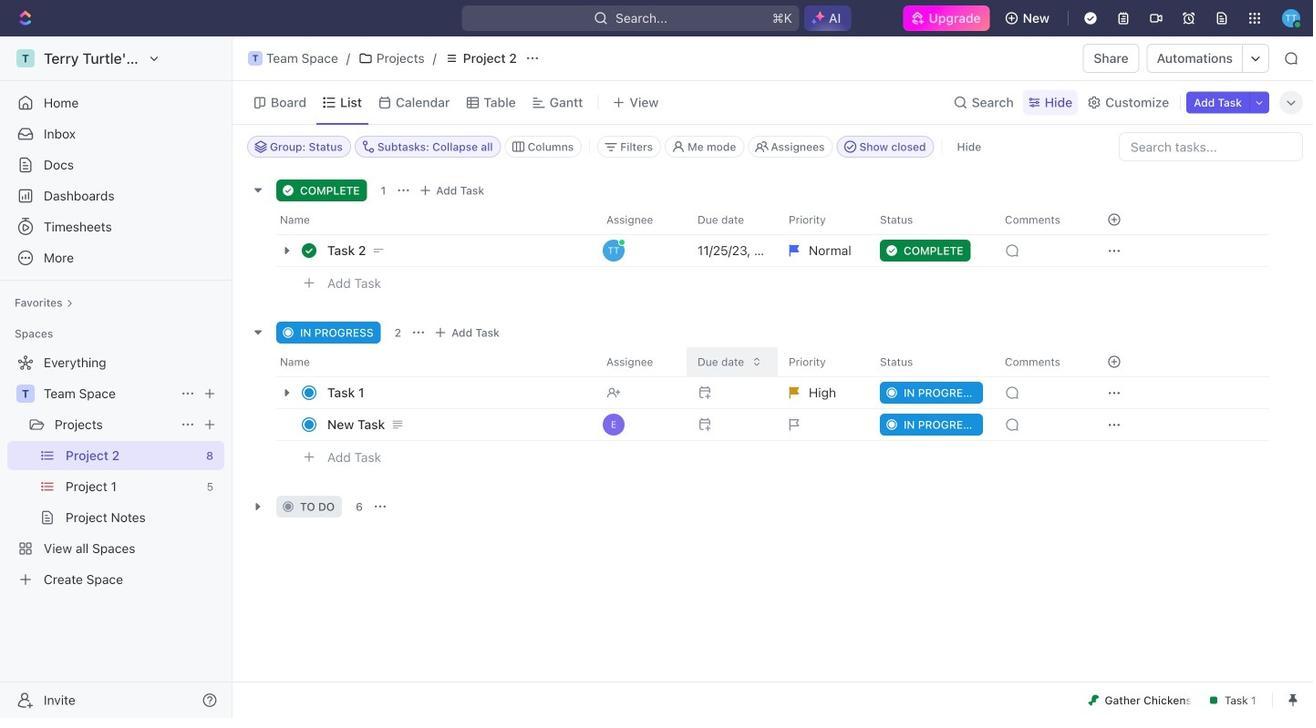 Task type: describe. For each thing, give the bounding box(es) containing it.
Search tasks... text field
[[1120, 133, 1303, 161]]

0 vertical spatial team space, , element
[[248, 51, 263, 66]]

tree inside sidebar navigation
[[7, 349, 224, 595]]

team space, , element inside tree
[[16, 385, 35, 403]]



Task type: locate. For each thing, give the bounding box(es) containing it.
drumstick bite image
[[1089, 696, 1100, 707]]

sidebar navigation
[[0, 36, 236, 719]]

1 vertical spatial team space, , element
[[16, 385, 35, 403]]

team space, , element
[[248, 51, 263, 66], [16, 385, 35, 403]]

0 horizontal spatial team space, , element
[[16, 385, 35, 403]]

terry turtle's workspace, , element
[[16, 49, 35, 68]]

tree
[[7, 349, 224, 595]]

1 horizontal spatial team space, , element
[[248, 51, 263, 66]]



Task type: vqa. For each thing, say whether or not it's contained in the screenshot.
Nov corresponding to 29 Oct - 04 Nov
no



